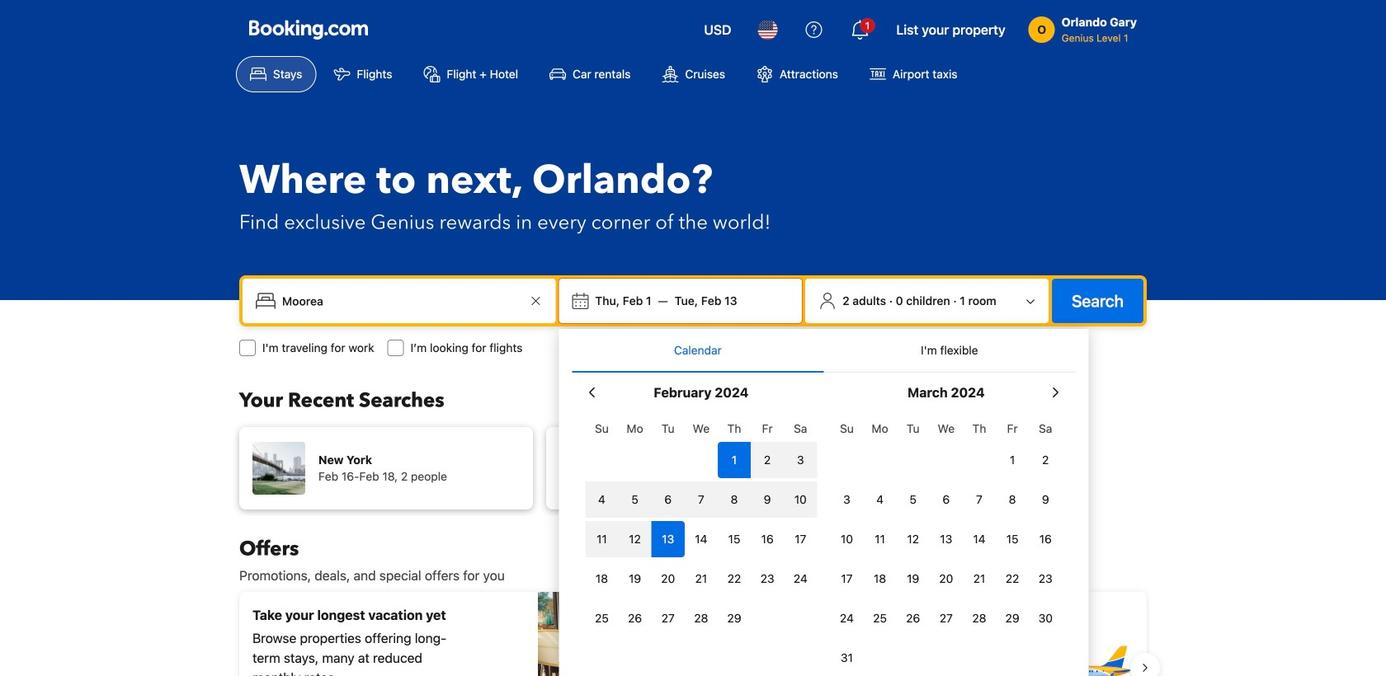 Task type: describe. For each thing, give the bounding box(es) containing it.
23 February 2024 checkbox
[[751, 561, 784, 598]]

10 February 2024 checkbox
[[784, 482, 817, 518]]

cell up 9 february 2024 checkbox
[[751, 439, 784, 479]]

cell up 20 february 2024 checkbox
[[652, 518, 685, 558]]

28 February 2024 checkbox
[[685, 601, 718, 637]]

16 March 2024 checkbox
[[1029, 522, 1063, 558]]

5 February 2024 checkbox
[[619, 482, 652, 518]]

2 grid from the left
[[831, 413, 1063, 677]]

26 February 2024 checkbox
[[619, 601, 652, 637]]

31 March 2024 checkbox
[[831, 641, 864, 677]]

2 March 2024 checkbox
[[1029, 442, 1063, 479]]

8 March 2024 checkbox
[[996, 482, 1029, 518]]

13 February 2024 checkbox
[[652, 522, 685, 558]]

cell up '16 february 2024' checkbox
[[751, 479, 784, 518]]

cell up 17 february 2024 'checkbox'
[[784, 479, 817, 518]]

25 March 2024 checkbox
[[864, 601, 897, 637]]

29 March 2024 checkbox
[[996, 601, 1029, 637]]

14 March 2024 checkbox
[[963, 522, 996, 558]]

24 February 2024 checkbox
[[784, 561, 817, 598]]

27 March 2024 checkbox
[[930, 601, 963, 637]]

3 March 2024 checkbox
[[831, 482, 864, 518]]

cell up 15 february 2024 option
[[718, 479, 751, 518]]

booking.com image
[[249, 20, 368, 40]]

13 March 2024 checkbox
[[930, 522, 963, 558]]

18 March 2024 checkbox
[[864, 561, 897, 598]]

11 March 2024 checkbox
[[864, 522, 897, 558]]

cell up 13 february 2024 option
[[652, 479, 685, 518]]

cell up 12 february 2024 checkbox at left
[[619, 479, 652, 518]]

19 February 2024 checkbox
[[619, 561, 652, 598]]

9 February 2024 checkbox
[[751, 482, 784, 518]]

18 February 2024 checkbox
[[586, 561, 619, 598]]

17 March 2024 checkbox
[[831, 561, 864, 598]]

7 February 2024 checkbox
[[685, 482, 718, 518]]

Where are you going? field
[[276, 286, 526, 316]]

2 February 2024 checkbox
[[751, 442, 784, 479]]

27 February 2024 checkbox
[[652, 601, 685, 637]]

cell up 18 february 2024 checkbox
[[586, 518, 619, 558]]

11 February 2024 checkbox
[[586, 522, 619, 558]]

your account menu orlando gary genius level 1 element
[[1029, 7, 1144, 45]]

25 February 2024 checkbox
[[586, 601, 619, 637]]

6 February 2024 checkbox
[[652, 482, 685, 518]]

15 March 2024 checkbox
[[996, 522, 1029, 558]]

21 March 2024 checkbox
[[963, 561, 996, 598]]

28 March 2024 checkbox
[[963, 601, 996, 637]]

7 March 2024 checkbox
[[963, 482, 996, 518]]

12 February 2024 checkbox
[[619, 522, 652, 558]]



Task type: locate. For each thing, give the bounding box(es) containing it.
cell
[[718, 439, 751, 479], [751, 439, 784, 479], [784, 439, 817, 479], [586, 479, 619, 518], [619, 479, 652, 518], [652, 479, 685, 518], [685, 479, 718, 518], [718, 479, 751, 518], [751, 479, 784, 518], [784, 479, 817, 518], [586, 518, 619, 558], [619, 518, 652, 558], [652, 518, 685, 558]]

15 February 2024 checkbox
[[718, 522, 751, 558]]

22 March 2024 checkbox
[[996, 561, 1029, 598]]

17 February 2024 checkbox
[[784, 522, 817, 558]]

cell up 14 february 2024 option
[[685, 479, 718, 518]]

23 March 2024 checkbox
[[1029, 561, 1063, 598]]

0 horizontal spatial grid
[[586, 413, 817, 637]]

4 February 2024 checkbox
[[586, 482, 619, 518]]

20 February 2024 checkbox
[[652, 561, 685, 598]]

9 March 2024 checkbox
[[1029, 482, 1063, 518]]

take your longest vacation yet image
[[538, 593, 687, 677]]

cell up "11 february 2024" option
[[586, 479, 619, 518]]

14 February 2024 checkbox
[[685, 522, 718, 558]]

6 March 2024 checkbox
[[930, 482, 963, 518]]

cell up 8 february 2024 checkbox
[[718, 439, 751, 479]]

29 February 2024 checkbox
[[718, 601, 751, 637]]

21 February 2024 checkbox
[[685, 561, 718, 598]]

24 March 2024 checkbox
[[831, 601, 864, 637]]

3 February 2024 checkbox
[[784, 442, 817, 479]]

10 March 2024 checkbox
[[831, 522, 864, 558]]

region
[[226, 586, 1161, 677]]

tab list
[[572, 329, 1076, 374]]

5 March 2024 checkbox
[[897, 482, 930, 518]]

16 February 2024 checkbox
[[751, 522, 784, 558]]

30 March 2024 checkbox
[[1029, 601, 1063, 637]]

1 March 2024 checkbox
[[996, 442, 1029, 479]]

4 March 2024 checkbox
[[864, 482, 897, 518]]

19 March 2024 checkbox
[[897, 561, 930, 598]]

1 February 2024 checkbox
[[718, 442, 751, 479]]

cell up 19 february 2024 option
[[619, 518, 652, 558]]

grid
[[586, 413, 817, 637], [831, 413, 1063, 677]]

1 grid from the left
[[586, 413, 817, 637]]

1 horizontal spatial grid
[[831, 413, 1063, 677]]

cell up 10 february 2024 option
[[784, 439, 817, 479]]

22 February 2024 checkbox
[[718, 561, 751, 598]]

12 March 2024 checkbox
[[897, 522, 930, 558]]

8 February 2024 checkbox
[[718, 482, 751, 518]]

fly away to your dream vacation image
[[1019, 611, 1134, 677]]

20 March 2024 checkbox
[[930, 561, 963, 598]]

26 March 2024 checkbox
[[897, 601, 930, 637]]



Task type: vqa. For each thing, say whether or not it's contained in the screenshot.
1 march 2024 'checkbox'
yes



